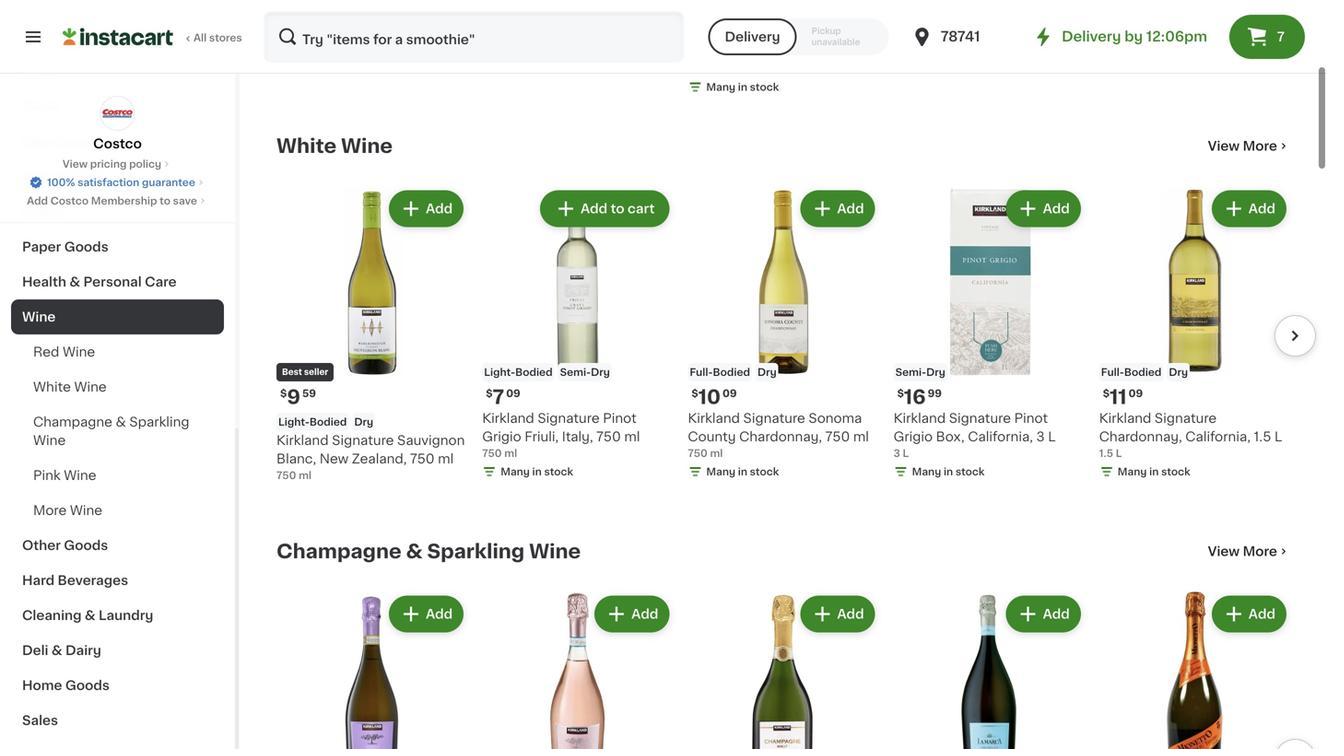Task type: describe. For each thing, give the bounding box(es) containing it.
dry up kirkland signature sonoma county chardonnay, 750 ml 750 ml
[[758, 367, 777, 378]]

sauvignon inside kirkland signature sauvignon blanc, new zealand, 750 ml 750 ml
[[397, 434, 465, 447]]

health & personal care link
[[11, 265, 224, 300]]

& for deli & dairy link
[[52, 645, 62, 658]]

deli
[[22, 645, 48, 658]]

many for 7
[[501, 467, 530, 477]]

kirkland for 10
[[688, 412, 741, 425]]

0 horizontal spatial white
[[33, 381, 71, 394]]

in inside button
[[944, 25, 954, 35]]

1 vertical spatial champagne & sparkling wine
[[277, 542, 581, 562]]

full-bodied dry for 10
[[690, 367, 777, 378]]

kirkland signature pinot grigio friuli, italy, 750 ml 750 ml
[[482, 412, 640, 459]]

stock inside button
[[956, 25, 985, 35]]

cider
[[70, 171, 107, 184]]

1 vertical spatial sparkling
[[427, 542, 525, 562]]

many in stock for 7
[[501, 467, 574, 477]]

sonoma
[[809, 412, 863, 425]]

sauvignon inside kirkland signature cabernet sauvignon box, california, 3 l
[[482, 10, 550, 23]]

1 vertical spatial white wine link
[[11, 370, 224, 405]]

cleaning & laundry
[[22, 610, 153, 622]]

0 horizontal spatial champagne & sparkling wine
[[33, 416, 190, 447]]

beer
[[22, 171, 53, 184]]

add inside "link"
[[27, 196, 48, 206]]

many inside button
[[913, 25, 942, 35]]

care
[[145, 276, 177, 289]]

home
[[22, 680, 62, 693]]

stores
[[209, 33, 242, 43]]

view more for white wine
[[1209, 140, 1278, 153]]

grigio for 16
[[894, 431, 933, 443]]

pricing
[[90, 159, 127, 169]]

sales link
[[11, 704, 224, 739]]

paper
[[22, 241, 61, 254]]

new
[[320, 453, 349, 466]]

view pricing policy
[[63, 159, 161, 169]]

many for 10
[[707, 467, 736, 477]]

& for beer & cider link
[[57, 171, 67, 184]]

100%
[[47, 178, 75, 188]]

friuli,
[[525, 431, 559, 443]]

bodied for 10
[[713, 367, 751, 378]]

dry up 99
[[927, 367, 946, 378]]

seller
[[304, 368, 328, 377]]

kirkland inside kirkland signature sauvignon blanc, new zealand, 750 ml 750 ml
[[277, 434, 329, 447]]

item carousel region for white wine
[[251, 180, 1317, 512]]

1 vertical spatial more
[[33, 504, 67, 517]]

view more link for white wine
[[1209, 137, 1291, 156]]

kirkland for 7
[[482, 412, 535, 425]]

strawberry,
[[688, 44, 746, 54]]

stock for 7
[[545, 467, 574, 477]]

baby link
[[11, 54, 224, 89]]

dairy
[[65, 645, 101, 658]]

product group containing 9
[[277, 187, 468, 483]]

blanc,
[[277, 453, 317, 466]]

floral link
[[11, 89, 224, 124]]

78741
[[941, 30, 981, 43]]

floral
[[22, 101, 59, 113]]

notes
[[688, 29, 719, 39]]

light-bodied dry
[[279, 417, 374, 427]]

full- for 10
[[690, 367, 713, 378]]

membership
[[91, 196, 157, 206]]

liquor
[[22, 206, 65, 219]]

oak,
[[758, 29, 779, 39]]

beer & cider link
[[11, 160, 224, 195]]

pinot for 16
[[1015, 412, 1049, 425]]

many in stock for 10
[[707, 467, 780, 477]]

chardonnay, inside kirkland signature sonoma county chardonnay, 750 ml 750 ml
[[740, 431, 823, 443]]

3 for cabernet
[[654, 10, 662, 23]]

grigio for 7
[[482, 431, 522, 443]]

add to cart button
[[542, 192, 668, 226]]

to inside "link"
[[160, 196, 171, 206]]

pink wine
[[33, 469, 96, 482]]

view pricing policy link
[[63, 157, 173, 172]]

0 horizontal spatial sparkling
[[129, 416, 190, 429]]

1 vertical spatial 1.5
[[1100, 449, 1114, 459]]

other
[[22, 539, 61, 552]]

delivery by 12:06pm link
[[1033, 26, 1208, 48]]

red
[[33, 346, 59, 359]]

view more for champagne & sparkling wine
[[1209, 546, 1278, 559]]

health & personal care
[[22, 276, 177, 289]]

many in stock for (236)
[[707, 82, 780, 92]]

bodied for 11
[[1125, 367, 1162, 378]]

16
[[905, 388, 926, 407]]

delivery button
[[709, 18, 797, 55]]

750 ml button
[[277, 0, 468, 19]]

electronics link
[[11, 124, 224, 160]]

cart
[[628, 203, 655, 216]]

of
[[722, 29, 732, 39]]

other goods
[[22, 539, 108, 552]]

beer & cider
[[22, 171, 107, 184]]

add to cart
[[581, 203, 655, 216]]

berries,
[[782, 29, 820, 39]]

policy
[[129, 159, 161, 169]]

product group containing 11
[[1100, 187, 1291, 483]]

0 horizontal spatial white wine
[[33, 381, 107, 394]]

kirkland signature pinot grigio box, california, 3 l 3 l
[[894, 412, 1057, 459]]

78741 button
[[912, 11, 1022, 63]]

baby
[[22, 65, 57, 78]]

sales
[[22, 715, 58, 728]]

0 vertical spatial costco
[[93, 137, 142, 150]]

signature for 7
[[538, 412, 600, 425]]

09 for 7
[[506, 389, 521, 399]]

100% satisfaction guarantee button
[[29, 172, 206, 190]]

more wine
[[33, 504, 102, 517]]

(236)
[[757, 8, 784, 19]]

box, for grigio
[[937, 431, 965, 443]]

2 vertical spatial 750 ml
[[688, 64, 723, 74]]

7 button
[[1230, 15, 1306, 59]]

09 for 11
[[1129, 389, 1144, 399]]

guarantee
[[142, 178, 195, 188]]

kirkland signature cabernet sauvignon box, california, 3 l
[[482, 0, 673, 23]]

$ 9 59
[[280, 388, 316, 407]]

many for (236)
[[707, 82, 736, 92]]

red wine
[[33, 346, 95, 359]]

signature for 11
[[1155, 412, 1218, 425]]

deli & dairy link
[[11, 634, 224, 669]]

ml inside button
[[299, 6, 312, 16]]

750 inside button
[[277, 6, 296, 16]]

vanilla
[[810, 44, 842, 54]]

california, for pinot
[[969, 431, 1034, 443]]

cleaning
[[22, 610, 82, 622]]

in for 11
[[1150, 467, 1160, 477]]

paper goods link
[[11, 230, 224, 265]]

add costco membership to save
[[27, 196, 197, 206]]

$ for 11
[[1104, 389, 1110, 399]]

personal
[[83, 276, 142, 289]]

wine link
[[11, 300, 224, 335]]

signature for 16
[[950, 412, 1012, 425]]

zealand,
[[352, 453, 407, 466]]

italy,
[[562, 431, 594, 443]]

semi-dry
[[896, 367, 946, 378]]

wine inside "link"
[[22, 311, 56, 324]]

signature inside kirkland signature cabernet sauvignon box, california, 3 l
[[538, 0, 600, 5]]

$ 7 09
[[486, 388, 521, 407]]

3 for pinot
[[1037, 431, 1045, 443]]

l for kirkland signature pinot grigio box, california, 3 l 3 l
[[1049, 431, 1057, 443]]

view for champagne & sparkling wine
[[1209, 546, 1241, 559]]

cabernet
[[603, 0, 664, 5]]

kirkland signature sauvignon blanc, new zealand, 750 ml 750 ml
[[277, 434, 465, 481]]

jam,
[[735, 29, 756, 39]]

stock for (236)
[[750, 82, 780, 92]]

item carousel region for champagne & sparkling wine
[[277, 585, 1317, 750]]

costco logo image
[[100, 96, 135, 131]]

light- for light-bodied dry
[[279, 417, 310, 427]]

full-bodied dry for 11
[[1102, 367, 1189, 378]]



Task type: locate. For each thing, give the bounding box(es) containing it.
&
[[57, 171, 67, 184], [70, 276, 80, 289], [116, 416, 126, 429], [406, 542, 423, 562], [85, 610, 96, 622], [52, 645, 62, 658]]

product group containing 16
[[894, 187, 1085, 483]]

2 full-bodied dry from the left
[[1102, 367, 1189, 378]]

1 horizontal spatial grigio
[[894, 431, 933, 443]]

99
[[928, 389, 942, 399]]

delivery left by
[[1063, 30, 1122, 43]]

1 full- from the left
[[690, 367, 713, 378]]

service type group
[[709, 18, 890, 55]]

0 vertical spatial champagne & sparkling wine link
[[11, 405, 224, 458]]

full-bodied dry up $ 11 09
[[1102, 367, 1189, 378]]

kirkland down $ 7 09
[[482, 412, 535, 425]]

box,
[[553, 10, 582, 23], [937, 431, 965, 443]]

all stores link
[[63, 11, 243, 63]]

0 vertical spatial white wine
[[277, 137, 393, 156]]

champagne & sparkling wine
[[33, 416, 190, 447], [277, 542, 581, 562]]

$ 10 09
[[692, 388, 737, 407]]

grigio down 16
[[894, 431, 933, 443]]

bodied up $ 7 09
[[516, 367, 553, 378]]

0 vertical spatial item carousel region
[[251, 180, 1317, 512]]

09 inside $ 7 09
[[506, 389, 521, 399]]

0 horizontal spatial full-
[[690, 367, 713, 378]]

product group
[[277, 187, 468, 483], [482, 187, 674, 483], [688, 187, 879, 483], [894, 187, 1085, 483], [1100, 187, 1291, 483], [277, 593, 468, 750], [482, 593, 674, 750], [688, 593, 879, 750], [894, 593, 1085, 750], [1100, 593, 1291, 750]]

0 horizontal spatial 3
[[654, 10, 662, 23]]

signature for 10
[[744, 412, 806, 425]]

kirkland inside kirkland signature sonoma county chardonnay, 750 ml 750 ml
[[688, 412, 741, 425]]

0 horizontal spatial semi-
[[560, 367, 591, 378]]

0 horizontal spatial box,
[[553, 10, 582, 23]]

sauvignon
[[482, 10, 550, 23], [397, 434, 465, 447]]

l for kirkland signature chardonnay, california, 1.5 l 1.5 l
[[1117, 449, 1123, 459]]

dry up kirkland signature sauvignon blanc, new zealand, 750 ml 750 ml
[[354, 417, 374, 427]]

1 horizontal spatial delivery
[[1063, 30, 1122, 43]]

delivery for delivery by 12:06pm
[[1063, 30, 1122, 43]]

kirkland inside the kirkland signature pinot grigio box, california, 3 l 3 l
[[894, 412, 946, 425]]

1 vertical spatial champagne
[[277, 542, 402, 562]]

l for kirkland signature cabernet sauvignon box, california, 3 l
[[666, 10, 673, 23]]

more
[[1244, 140, 1278, 153], [33, 504, 67, 517], [1244, 546, 1278, 559]]

goods for paper goods
[[64, 241, 109, 254]]

09
[[723, 389, 737, 399], [506, 389, 521, 399], [1129, 389, 1144, 399]]

box, for sauvignon
[[553, 10, 582, 23]]

0 horizontal spatial costco
[[50, 196, 89, 206]]

1 $ from the left
[[280, 389, 287, 399]]

3 09 from the left
[[1129, 389, 1144, 399]]

goods for other goods
[[64, 539, 108, 552]]

0 vertical spatial view more
[[1209, 140, 1278, 153]]

full- for 11
[[1102, 367, 1125, 378]]

item carousel region
[[251, 180, 1317, 512], [277, 585, 1317, 750]]

kirkland signature cabernet sauvignon box, california, 3 l button
[[482, 0, 674, 63]]

bodied down 59 on the left
[[310, 417, 347, 427]]

in
[[944, 25, 954, 35], [1150, 43, 1160, 53], [738, 82, 748, 92], [738, 467, 748, 477], [533, 467, 542, 477], [944, 467, 954, 477], [1150, 467, 1160, 477]]

$ 11 09
[[1104, 388, 1144, 407]]

1 vertical spatial 3
[[1037, 431, 1045, 443]]

0 vertical spatial 1.5
[[1255, 431, 1272, 443]]

delivery by 12:06pm
[[1063, 30, 1208, 43]]

other goods link
[[11, 528, 224, 563]]

full- up 10
[[690, 367, 713, 378]]

1 vertical spatial 750 ml
[[1100, 25, 1135, 35]]

many in stock for 11
[[1118, 467, 1191, 477]]

many for 11
[[1118, 467, 1148, 477]]

1 grigio from the left
[[482, 431, 522, 443]]

1 pinot from the left
[[603, 412, 637, 425]]

1 horizontal spatial white
[[277, 137, 337, 156]]

$ inside $ 16 99
[[898, 389, 905, 399]]

1 vertical spatial view more link
[[1209, 543, 1291, 561]]

2 vertical spatial goods
[[65, 680, 110, 693]]

1 vertical spatial white wine
[[33, 381, 107, 394]]

add button
[[391, 192, 462, 226], [803, 192, 874, 226], [1009, 192, 1080, 226], [1214, 192, 1286, 226], [391, 598, 462, 631], [597, 598, 668, 631], [803, 598, 874, 631], [1009, 598, 1080, 631], [1214, 598, 1286, 631]]

2 full- from the left
[[1102, 367, 1125, 378]]

$ for 16
[[898, 389, 905, 399]]

Search field
[[266, 13, 683, 61]]

chardonnay, inside kirkland signature chardonnay, california, 1.5 l 1.5 l
[[1100, 431, 1183, 443]]

1.5
[[1255, 431, 1272, 443], [1100, 449, 1114, 459]]

1 horizontal spatial sparkling
[[427, 542, 525, 562]]

l inside kirkland signature cabernet sauvignon box, california, 3 l
[[666, 10, 673, 23]]

goods for home goods
[[65, 680, 110, 693]]

in for 16
[[944, 467, 954, 477]]

0 vertical spatial champagne
[[33, 416, 112, 429]]

10
[[699, 388, 721, 407]]

box, inside kirkland signature cabernet sauvignon box, california, 3 l
[[553, 10, 582, 23]]

hard
[[22, 575, 55, 587]]

0 horizontal spatial grigio
[[482, 431, 522, 443]]

laundry
[[99, 610, 153, 622]]

signature inside kirkland signature pinot grigio friuli, italy, 750 ml 750 ml
[[538, 412, 600, 425]]

item carousel region containing add
[[277, 585, 1317, 750]]

1 horizontal spatial 1.5
[[1255, 431, 1272, 443]]

home goods link
[[11, 669, 224, 704]]

delivery for delivery
[[725, 30, 781, 43]]

0 vertical spatial light-
[[484, 367, 516, 378]]

2 view more link from the top
[[1209, 543, 1291, 561]]

9
[[287, 388, 301, 407]]

champagne & sparkling wine link
[[11, 405, 224, 458], [277, 541, 581, 563]]

signature inside kirkland signature chardonnay, california, 1.5 l 1.5 l
[[1155, 412, 1218, 425]]

& for topmost "champagne & sparkling wine" link
[[116, 416, 126, 429]]

grigio inside the kirkland signature pinot grigio box, california, 3 l 3 l
[[894, 431, 933, 443]]

1 horizontal spatial full-bodied dry
[[1102, 367, 1189, 378]]

0 vertical spatial box,
[[553, 10, 582, 23]]

stock for 16
[[956, 467, 985, 477]]

2 pinot from the left
[[1015, 412, 1049, 425]]

dry up kirkland signature chardonnay, california, 1.5 l 1.5 l
[[1170, 367, 1189, 378]]

to inside button
[[611, 203, 625, 216]]

box, inside the kirkland signature pinot grigio box, california, 3 l 3 l
[[937, 431, 965, 443]]

grigio down $ 7 09
[[482, 431, 522, 443]]

electronics
[[22, 136, 97, 148]]

1 view more from the top
[[1209, 140, 1278, 153]]

09 inside $ 10 09
[[723, 389, 737, 399]]

0 horizontal spatial white wine link
[[11, 370, 224, 405]]

09 inside $ 11 09
[[1129, 389, 1144, 399]]

kirkland up search field
[[482, 0, 535, 5]]

1 horizontal spatial semi-
[[896, 367, 927, 378]]

0 vertical spatial goods
[[64, 241, 109, 254]]

1 vertical spatial goods
[[64, 539, 108, 552]]

kirkland inside kirkland signature chardonnay, california, 1.5 l 1.5 l
[[1100, 412, 1152, 425]]

1 vertical spatial light-
[[279, 417, 310, 427]]

bodied for 7
[[516, 367, 553, 378]]

1 horizontal spatial champagne & sparkling wine
[[277, 542, 581, 562]]

view more link for champagne & sparkling wine
[[1209, 543, 1291, 561]]

best seller
[[282, 368, 328, 377]]

2 horizontal spatial 09
[[1129, 389, 1144, 399]]

add costco membership to save link
[[27, 194, 208, 208]]

0 horizontal spatial full-bodied dry
[[690, 367, 777, 378]]

light-bodied semi-dry
[[484, 367, 610, 378]]

add inside button
[[581, 203, 608, 216]]

more for white wine
[[1244, 140, 1278, 153]]

$ for 10
[[692, 389, 699, 399]]

health
[[22, 276, 66, 289]]

to down guarantee
[[160, 196, 171, 206]]

bodied up $ 11 09
[[1125, 367, 1162, 378]]

1 09 from the left
[[723, 389, 737, 399]]

1 vertical spatial view
[[63, 159, 88, 169]]

pinot for 7
[[603, 412, 637, 425]]

grigio inside kirkland signature pinot grigio friuli, italy, 750 ml 750 ml
[[482, 431, 522, 443]]

$
[[280, 389, 287, 399], [692, 389, 699, 399], [486, 389, 493, 399], [898, 389, 905, 399], [1104, 389, 1110, 399]]

59
[[302, 389, 316, 399]]

1 full-bodied dry from the left
[[690, 367, 777, 378]]

home goods
[[22, 680, 110, 693]]

1 horizontal spatial champagne
[[277, 542, 402, 562]]

white wine
[[277, 137, 393, 156], [33, 381, 107, 394]]

1 view more link from the top
[[1209, 137, 1291, 156]]

kirkland up blanc,
[[277, 434, 329, 447]]

12:06pm
[[1147, 30, 1208, 43]]

1 horizontal spatial white wine link
[[277, 135, 393, 157]]

dry up italy,
[[591, 367, 610, 378]]

11
[[1110, 388, 1128, 407]]

1 horizontal spatial costco
[[93, 137, 142, 150]]

1 vertical spatial champagne & sparkling wine link
[[277, 541, 581, 563]]

delivery inside delivery button
[[725, 30, 781, 43]]

in for 10
[[738, 467, 748, 477]]

4 $ from the left
[[898, 389, 905, 399]]

0 horizontal spatial 7
[[493, 388, 505, 407]]

light- down 9
[[279, 417, 310, 427]]

bodied up $ 10 09
[[713, 367, 751, 378]]

kirkland for 11
[[1100, 412, 1152, 425]]

pink wine link
[[11, 458, 224, 493]]

to left "cart"
[[611, 203, 625, 216]]

$ for 7
[[486, 389, 493, 399]]

view more link
[[1209, 137, 1291, 156], [1209, 543, 1291, 561]]

$ inside $ 9 59
[[280, 389, 287, 399]]

$ inside $ 11 09
[[1104, 389, 1110, 399]]

None search field
[[264, 11, 685, 63]]

deli & dairy
[[22, 645, 101, 658]]

view for white wine
[[1209, 140, 1241, 153]]

beverages
[[58, 575, 128, 587]]

many in stock for 16
[[913, 467, 985, 477]]

champagne
[[33, 416, 112, 429], [277, 542, 402, 562]]

hard beverages link
[[11, 563, 224, 599]]

goods
[[64, 241, 109, 254], [64, 539, 108, 552], [65, 680, 110, 693]]

3 inside kirkland signature cabernet sauvignon box, california, 3 l
[[654, 10, 662, 23]]

product group containing 7
[[482, 187, 674, 483]]

kirkland for 16
[[894, 412, 946, 425]]

2 horizontal spatial 750 ml
[[1100, 25, 1135, 35]]

california, inside kirkland signature cabernet sauvignon box, california, 3 l
[[585, 10, 651, 23]]

item carousel region containing 9
[[251, 180, 1317, 512]]

pinot inside kirkland signature pinot grigio friuli, italy, 750 ml 750 ml
[[603, 412, 637, 425]]

to
[[160, 196, 171, 206], [611, 203, 625, 216]]

2 view more from the top
[[1209, 546, 1278, 559]]

more for champagne & sparkling wine
[[1244, 546, 1278, 559]]

many in stock button
[[894, 0, 1085, 41]]

kirkland down $ 11 09
[[1100, 412, 1152, 425]]

0 vertical spatial 3
[[654, 10, 662, 23]]

california, inside the kirkland signature pinot grigio box, california, 3 l 3 l
[[969, 431, 1034, 443]]

full- up 11
[[1102, 367, 1125, 378]]

by
[[1125, 30, 1144, 43]]

light- up $ 7 09
[[484, 367, 516, 378]]

signature inside the kirkland signature pinot grigio box, california, 3 l 3 l
[[950, 412, 1012, 425]]

7 inside the product group
[[493, 388, 505, 407]]

california,
[[585, 10, 651, 23], [969, 431, 1034, 443], [1186, 431, 1251, 443]]

750 ml inside button
[[277, 6, 312, 16]]

1 horizontal spatial to
[[611, 203, 625, 216]]

0 horizontal spatial 750 ml
[[277, 6, 312, 16]]

stock for 11
[[1162, 467, 1191, 477]]

county
[[688, 431, 736, 443]]

2 grigio from the left
[[894, 431, 933, 443]]

0 vertical spatial 750 ml
[[277, 6, 312, 16]]

semi- up kirkland signature pinot grigio friuli, italy, 750 ml 750 ml
[[560, 367, 591, 378]]

chardonnay, down $ 11 09
[[1100, 431, 1183, 443]]

many for 16
[[913, 467, 942, 477]]

many in stock inside many in stock button
[[913, 25, 985, 35]]

2 chardonnay, from the left
[[1100, 431, 1183, 443]]

costco up view pricing policy link
[[93, 137, 142, 150]]

liquor link
[[11, 195, 224, 230]]

in for 7
[[533, 467, 542, 477]]

full-bodied dry
[[690, 367, 777, 378], [1102, 367, 1189, 378]]

more wine link
[[11, 493, 224, 528]]

kirkland up the county
[[688, 412, 741, 425]]

0 vertical spatial sparkling
[[129, 416, 190, 429]]

best
[[282, 368, 302, 377]]

1 horizontal spatial 3
[[894, 449, 901, 459]]

in for (236)
[[738, 82, 748, 92]]

09 down the light-bodied semi-dry
[[506, 389, 521, 399]]

1 vertical spatial costco
[[50, 196, 89, 206]]

grigio
[[482, 431, 522, 443], [894, 431, 933, 443]]

0 horizontal spatial 1.5
[[1100, 449, 1114, 459]]

1 horizontal spatial full-
[[1102, 367, 1125, 378]]

09 for 10
[[723, 389, 737, 399]]

0 vertical spatial view more link
[[1209, 137, 1291, 156]]

0 horizontal spatial 09
[[506, 389, 521, 399]]

1 horizontal spatial chardonnay,
[[1100, 431, 1183, 443]]

1 chardonnay, from the left
[[740, 431, 823, 443]]

0 horizontal spatial light-
[[279, 417, 310, 427]]

09 right 10
[[723, 389, 737, 399]]

costco inside "link"
[[50, 196, 89, 206]]

1 horizontal spatial 09
[[723, 389, 737, 399]]

750 ml
[[277, 6, 312, 16], [1100, 25, 1135, 35], [688, 64, 723, 74]]

light- for light-bodied semi-dry
[[484, 367, 516, 378]]

5 $ from the left
[[1104, 389, 1110, 399]]

kirkland inside kirkland signature cabernet sauvignon box, california, 3 l
[[482, 0, 535, 5]]

3 $ from the left
[[486, 389, 493, 399]]

2 $ from the left
[[692, 389, 699, 399]]

& inside 'link'
[[85, 610, 96, 622]]

1 vertical spatial 7
[[493, 388, 505, 407]]

instacart logo image
[[63, 26, 173, 48]]

full-
[[690, 367, 713, 378], [1102, 367, 1125, 378]]

3
[[654, 10, 662, 23], [1037, 431, 1045, 443], [894, 449, 901, 459]]

1 horizontal spatial 7
[[1278, 30, 1286, 43]]

1 horizontal spatial white wine
[[277, 137, 393, 156]]

and
[[789, 44, 808, 54]]

goods up health & personal care
[[64, 241, 109, 254]]

& for cleaning & laundry 'link'
[[85, 610, 96, 622]]

kirkland inside kirkland signature pinot grigio friuli, italy, 750 ml 750 ml
[[482, 412, 535, 425]]

2 horizontal spatial california,
[[1186, 431, 1251, 443]]

kirkland signature sonoma county chardonnay, 750 ml 750 ml
[[688, 412, 870, 459]]

goods up beverages
[[64, 539, 108, 552]]

1 horizontal spatial box,
[[937, 431, 965, 443]]

09 right 11
[[1129, 389, 1144, 399]]

0 horizontal spatial california,
[[585, 10, 651, 23]]

1 vertical spatial box,
[[937, 431, 965, 443]]

0 vertical spatial white
[[277, 137, 337, 156]]

kirkland signature chardonnay, california, 1.5 l 1.5 l
[[1100, 412, 1283, 459]]

delivery up mocha, at right
[[725, 30, 781, 43]]

0 horizontal spatial chardonnay,
[[740, 431, 823, 443]]

1 horizontal spatial sauvignon
[[482, 10, 550, 23]]

1 horizontal spatial champagne & sparkling wine link
[[277, 541, 581, 563]]

goods down the dairy
[[65, 680, 110, 693]]

add
[[27, 196, 48, 206], [426, 203, 453, 216], [581, 203, 608, 216], [838, 203, 865, 216], [1044, 203, 1071, 216], [1249, 203, 1276, 216], [426, 608, 453, 621], [632, 608, 659, 621], [838, 608, 865, 621], [1044, 608, 1071, 621], [1249, 608, 1276, 621]]

kirkland down $ 16 99
[[894, 412, 946, 425]]

1 horizontal spatial california,
[[969, 431, 1034, 443]]

0 horizontal spatial champagne
[[33, 416, 112, 429]]

signature inside kirkland signature sauvignon blanc, new zealand, 750 ml 750 ml
[[332, 434, 394, 447]]

1 vertical spatial sauvignon
[[397, 434, 465, 447]]

2 vertical spatial view
[[1209, 546, 1241, 559]]

1 vertical spatial item carousel region
[[277, 585, 1317, 750]]

semi-
[[560, 367, 591, 378], [896, 367, 927, 378]]

0 vertical spatial view
[[1209, 140, 1241, 153]]

delivery inside delivery by 12:06pm link
[[1063, 30, 1122, 43]]

1 vertical spatial view more
[[1209, 546, 1278, 559]]

chardonnay, down sonoma
[[740, 431, 823, 443]]

7 inside button
[[1278, 30, 1286, 43]]

0 vertical spatial white wine link
[[277, 135, 393, 157]]

$ 16 99
[[898, 388, 942, 407]]

1 vertical spatial white
[[33, 381, 71, 394]]

0 vertical spatial sauvignon
[[482, 10, 550, 23]]

pinot inside the kirkland signature pinot grigio box, california, 3 l 3 l
[[1015, 412, 1049, 425]]

stock for 10
[[750, 467, 780, 477]]

product group containing 10
[[688, 187, 879, 483]]

2 09 from the left
[[506, 389, 521, 399]]

1 horizontal spatial 750 ml
[[688, 64, 723, 74]]

cleaning & laundry link
[[11, 599, 224, 634]]

paper goods
[[22, 241, 109, 254]]

costco down 100%
[[50, 196, 89, 206]]

0 horizontal spatial delivery
[[725, 30, 781, 43]]

2 semi- from the left
[[896, 367, 927, 378]]

0 vertical spatial champagne & sparkling wine
[[33, 416, 190, 447]]

save
[[173, 196, 197, 206]]

1 horizontal spatial pinot
[[1015, 412, 1049, 425]]

$ for 9
[[280, 389, 287, 399]]

2 vertical spatial more
[[1244, 546, 1278, 559]]

kirkland
[[482, 0, 535, 5], [688, 412, 741, 425], [482, 412, 535, 425], [894, 412, 946, 425], [1100, 412, 1152, 425], [277, 434, 329, 447]]

1 horizontal spatial light-
[[484, 367, 516, 378]]

2 horizontal spatial 3
[[1037, 431, 1045, 443]]

full-bodied dry up $ 10 09
[[690, 367, 777, 378]]

2 vertical spatial 3
[[894, 449, 901, 459]]

california, for cabernet
[[585, 10, 651, 23]]

0 horizontal spatial sauvignon
[[397, 434, 465, 447]]

$ inside $ 7 09
[[486, 389, 493, 399]]

& for health & personal care link
[[70, 276, 80, 289]]

signature inside kirkland signature sonoma county chardonnay, 750 ml 750 ml
[[744, 412, 806, 425]]

1 semi- from the left
[[560, 367, 591, 378]]

semi- up 16
[[896, 367, 927, 378]]

0 horizontal spatial champagne & sparkling wine link
[[11, 405, 224, 458]]

red wine link
[[11, 335, 224, 370]]

california, inside kirkland signature chardonnay, california, 1.5 l 1.5 l
[[1186, 431, 1251, 443]]

view
[[1209, 140, 1241, 153], [63, 159, 88, 169], [1209, 546, 1241, 559]]

0 vertical spatial 7
[[1278, 30, 1286, 43]]

pinot
[[603, 412, 637, 425], [1015, 412, 1049, 425]]

0 vertical spatial more
[[1244, 140, 1278, 153]]

$ inside $ 10 09
[[692, 389, 699, 399]]

0 horizontal spatial to
[[160, 196, 171, 206]]



Task type: vqa. For each thing, say whether or not it's contained in the screenshot.


